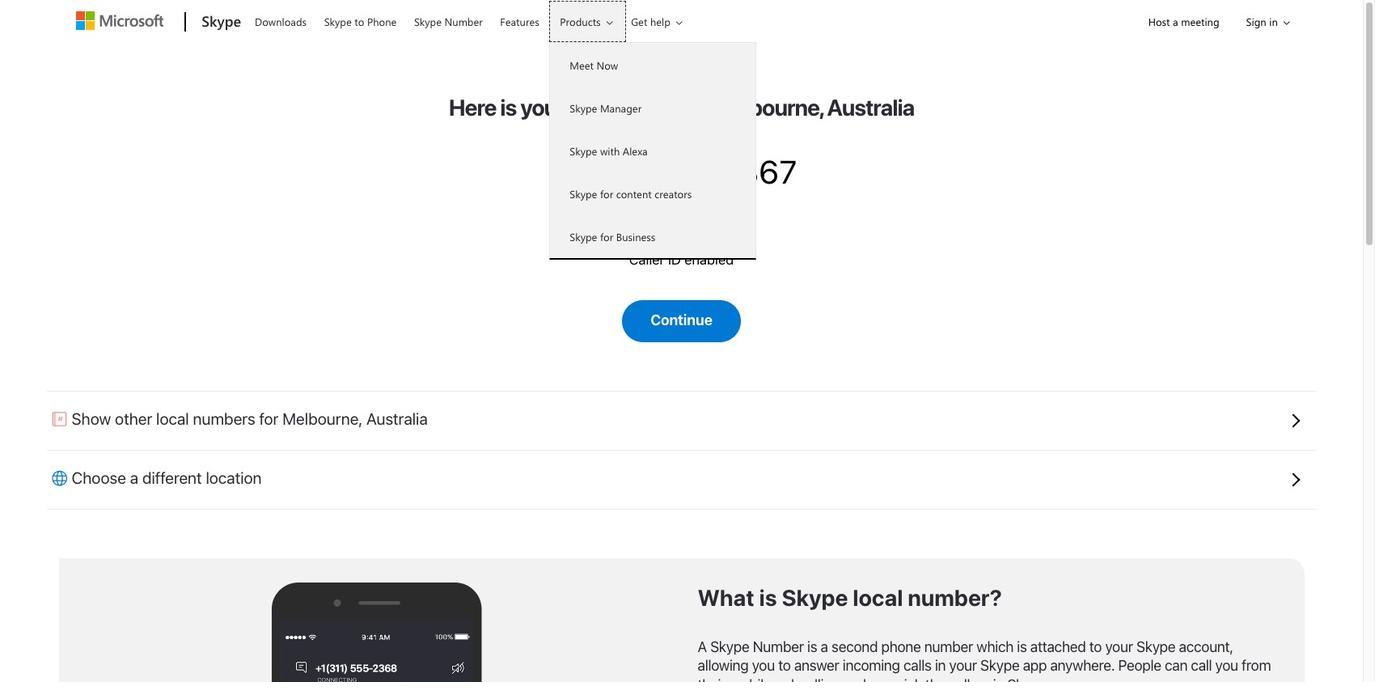 Task type: vqa. For each thing, say whether or not it's contained in the screenshot.
application
no



Task type: locate. For each thing, give the bounding box(es) containing it.
allowing
[[698, 657, 749, 674]]

australia
[[827, 94, 914, 121], [367, 409, 428, 428]]

what is skype local number?
[[698, 584, 1002, 611]]

1 horizontal spatial number
[[753, 638, 804, 655]]

to left "phone" on the top left of page
[[355, 15, 364, 28]]

skype left with
[[570, 144, 597, 158]]

number up the
[[925, 638, 973, 655]]

0 vertical spatial your
[[520, 94, 564, 121]]

skype
[[202, 11, 241, 31], [324, 15, 352, 28], [414, 15, 442, 28], [570, 101, 597, 115], [570, 144, 597, 158], [570, 187, 597, 201], [570, 230, 597, 244], [782, 584, 848, 611], [710, 638, 750, 655], [1137, 638, 1176, 655], [981, 657, 1020, 674]]

2 horizontal spatial a
[[1173, 15, 1179, 28]]

in up the
[[935, 657, 946, 674]]

get
[[631, 15, 648, 28]]

2 horizontal spatial in
[[1270, 15, 1278, 28]]

number
[[619, 94, 696, 121], [925, 638, 973, 655]]

melbourne, inside show other local numbers for melbourne, australia dropdown button
[[283, 409, 363, 428]]

number up or
[[753, 638, 804, 655]]

1 horizontal spatial you
[[870, 676, 893, 682]]

1 horizontal spatial to
[[778, 657, 791, 674]]

skype right "phone" on the top left of page
[[414, 15, 442, 28]]

caller id enabled
[[629, 252, 734, 268]]

number down meet now link
[[619, 94, 696, 121]]

0 horizontal spatial a
[[130, 468, 138, 487]]

1 vertical spatial local
[[156, 409, 189, 428]]

0 horizontal spatial number
[[619, 94, 696, 121]]

local right other
[[156, 409, 189, 428]]

0 horizontal spatial call
[[949, 676, 970, 682]]

2 vertical spatial for
[[259, 409, 279, 428]]

0 horizontal spatial number
[[445, 15, 483, 28]]

2 vertical spatial to
[[778, 657, 791, 674]]

0 vertical spatial a
[[1173, 15, 1179, 28]]

call left up
[[949, 676, 970, 682]]

skype manager link
[[550, 87, 756, 129]]

1 vertical spatial a
[[130, 468, 138, 487]]

other
[[115, 409, 152, 428]]

2 vertical spatial local
[[853, 584, 903, 611]]

to up anywhere.
[[1090, 638, 1102, 655]]

1 horizontal spatial your
[[949, 657, 977, 674]]

1 vertical spatial australia
[[367, 409, 428, 428]]

call down account,
[[1191, 657, 1212, 674]]

mobile
[[729, 676, 771, 682]]

skype to phone link
[[317, 1, 404, 40]]

0 vertical spatial call
[[1191, 657, 1212, 674]]

number inside "link"
[[445, 15, 483, 28]]

skype with alexa link
[[550, 129, 756, 172]]

0 vertical spatial local
[[568, 94, 615, 121]]

a
[[1173, 15, 1179, 28], [130, 468, 138, 487], [821, 638, 828, 655]]

downloads link
[[248, 1, 314, 40]]

number?
[[908, 584, 1002, 611]]

to
[[355, 15, 364, 28], [1090, 638, 1102, 655], [778, 657, 791, 674]]

now
[[597, 58, 618, 72]]

caller
[[629, 252, 665, 268]]

a for meeting
[[1173, 15, 1179, 28]]

0 horizontal spatial in
[[935, 657, 946, 674]]

app
[[1023, 657, 1047, 674]]

number left features in the top of the page
[[445, 15, 483, 28]]

0 vertical spatial in
[[1270, 15, 1278, 28]]

1 vertical spatial number
[[753, 638, 804, 655]]

1 horizontal spatial australia
[[827, 94, 914, 121]]

show other local numbers for melbourne, australia button
[[47, 391, 1317, 450]]

1 vertical spatial melbourne,
[[283, 409, 363, 428]]

1 horizontal spatial number
[[925, 638, 973, 655]]

you down account,
[[1216, 657, 1238, 674]]

number inside a skype number is a second phone number which is attached to your skype account, allowing you to answer incoming calls in your skype app anywhere. people can call you from their mobile or landline and you pick the call up in skype.
[[753, 638, 804, 655]]

call
[[1191, 657, 1212, 674], [949, 676, 970, 682]]

1 vertical spatial for
[[600, 230, 613, 244]]

skype to phone
[[324, 15, 397, 28]]

1 vertical spatial your
[[1105, 638, 1133, 655]]

1 vertical spatial number
[[925, 638, 973, 655]]

local down meet now at the top left of page
[[568, 94, 615, 121]]

0 vertical spatial number
[[445, 15, 483, 28]]

skype.
[[1008, 676, 1050, 682]]

in right sign
[[1270, 15, 1278, 28]]

local up the phone
[[853, 584, 903, 611]]

your left skype manager
[[520, 94, 564, 121]]

for
[[600, 187, 613, 201], [600, 230, 613, 244], [259, 409, 279, 428]]

skype manager
[[570, 101, 642, 115]]

0 horizontal spatial you
[[752, 657, 775, 674]]

0 horizontal spatial australia
[[367, 409, 428, 428]]

1 horizontal spatial local
[[568, 94, 615, 121]]

skype left manager
[[570, 101, 597, 115]]

skype number
[[414, 15, 483, 28]]

0 horizontal spatial your
[[520, 94, 564, 121]]

your up up
[[949, 657, 977, 674]]

1 horizontal spatial a
[[821, 638, 828, 655]]

a right host
[[1173, 15, 1179, 28]]

sign in
[[1246, 15, 1278, 28]]

your
[[520, 94, 564, 121], [1105, 638, 1133, 655], [949, 657, 977, 674]]

show
[[72, 409, 111, 428]]

number
[[445, 15, 483, 28], [753, 638, 804, 655]]

1 vertical spatial in
[[935, 657, 946, 674]]

for left business at the left top
[[600, 230, 613, 244]]

0 horizontal spatial melbourne,
[[283, 409, 363, 428]]

0 horizontal spatial local
[[156, 409, 189, 428]]

a right choose
[[130, 468, 138, 487]]

1 vertical spatial to
[[1090, 638, 1102, 655]]

in
[[1270, 15, 1278, 28], [935, 657, 946, 674], [993, 676, 1004, 682]]

here
[[449, 94, 496, 121]]

continue
[[651, 312, 713, 328]]

the
[[926, 676, 946, 682]]

products button
[[550, 1, 626, 42]]

melbourne,
[[713, 94, 823, 121], [283, 409, 363, 428]]

a skype number is a second phone number which is attached to your skype account, allowing you to answer incoming calls in your skype app anywhere. people can call you from their mobile or landline and you pick the call up in skype.
[[698, 638, 1271, 682]]

for left content
[[600, 187, 613, 201]]

0 vertical spatial number
[[619, 94, 696, 121]]

skype for business
[[570, 230, 656, 244]]

2 vertical spatial in
[[993, 676, 1004, 682]]

skype left downloads
[[202, 11, 241, 31]]

with
[[600, 144, 620, 158]]

content
[[616, 187, 652, 201]]

is up app
[[1017, 638, 1027, 655]]

0 vertical spatial for
[[600, 187, 613, 201]]

2 vertical spatial a
[[821, 638, 828, 655]]

8367
[[720, 152, 797, 190]]

a up the answer
[[821, 638, 828, 655]]

australia inside dropdown button
[[367, 409, 428, 428]]

you down incoming
[[870, 676, 893, 682]]

microsoft image
[[76, 11, 164, 30]]

get help button
[[621, 1, 696, 42]]

is
[[500, 94, 516, 121], [759, 584, 777, 611], [807, 638, 817, 655], [1017, 638, 1027, 655]]

skype for content creators link
[[550, 172, 756, 215]]

help
[[650, 15, 671, 28]]

0 vertical spatial melbourne,
[[713, 94, 823, 121]]

phone
[[367, 15, 397, 28]]

2 horizontal spatial local
[[853, 584, 903, 611]]

second
[[832, 638, 878, 655]]

0 vertical spatial to
[[355, 15, 364, 28]]

your up people
[[1105, 638, 1133, 655]]

1 vertical spatial call
[[949, 676, 970, 682]]

enabled
[[685, 252, 734, 268]]

host
[[1149, 15, 1170, 28]]

a inside "dropdown button"
[[130, 468, 138, 487]]

(03) 9005 8367
[[566, 152, 797, 190]]

you up "mobile"
[[752, 657, 775, 674]]

landline
[[791, 676, 839, 682]]

for right numbers
[[259, 409, 279, 428]]

you
[[752, 657, 775, 674], [1216, 657, 1238, 674], [870, 676, 893, 682]]

in right up
[[993, 676, 1004, 682]]

to up or
[[778, 657, 791, 674]]

skype down which
[[981, 657, 1020, 674]]

2 horizontal spatial to
[[1090, 638, 1102, 655]]

local
[[568, 94, 615, 121], [156, 409, 189, 428], [853, 584, 903, 611]]

2 vertical spatial your
[[949, 657, 977, 674]]



Task type: describe. For each thing, give the bounding box(es) containing it.
skype inside "link"
[[414, 15, 442, 28]]

0 vertical spatial australia
[[827, 94, 914, 121]]

get help
[[631, 15, 671, 28]]

choose a different location
[[72, 468, 262, 487]]

sign
[[1246, 15, 1267, 28]]

and
[[843, 676, 866, 682]]

phone
[[881, 638, 921, 655]]

9005
[[634, 152, 713, 190]]

numbers
[[193, 409, 255, 428]]

sign in button
[[1233, 1, 1295, 42]]

0 horizontal spatial to
[[355, 15, 364, 28]]

choose
[[72, 468, 126, 487]]

people
[[1118, 657, 1162, 674]]

skype inside 'link'
[[570, 144, 597, 158]]

account,
[[1179, 638, 1234, 655]]

meet now
[[570, 58, 618, 72]]

for for content
[[600, 187, 613, 201]]

features link
[[493, 1, 547, 40]]

incoming
[[843, 657, 900, 674]]

anywhere.
[[1050, 657, 1115, 674]]

skype link
[[194, 1, 246, 44]]

local inside show other local numbers for melbourne, australia dropdown button
[[156, 409, 189, 428]]

is right here
[[500, 94, 516, 121]]

which
[[977, 638, 1014, 655]]

skype up second
[[782, 584, 848, 611]]

meet now link
[[550, 44, 756, 87]]

skype number link
[[407, 1, 490, 40]]

host a meeting link
[[1135, 1, 1233, 42]]

1 horizontal spatial melbourne,
[[713, 94, 823, 121]]

features
[[500, 15, 539, 28]]

is up the answer
[[807, 638, 817, 655]]

meet
[[570, 58, 594, 72]]

choose a different location button
[[47, 450, 1317, 509]]

host a meeting
[[1149, 15, 1220, 28]]

2 horizontal spatial you
[[1216, 657, 1238, 674]]

attached
[[1031, 638, 1086, 655]]

1 horizontal spatial in
[[993, 676, 1004, 682]]

for inside dropdown button
[[259, 409, 279, 428]]

-
[[700, 94, 709, 121]]

manager
[[600, 101, 642, 115]]

skype for business link
[[550, 215, 756, 258]]

id
[[668, 252, 681, 268]]

business
[[616, 230, 656, 244]]

local for (03)
[[568, 94, 615, 121]]

(03)
[[566, 152, 627, 190]]

alexa
[[623, 144, 648, 158]]

can
[[1165, 657, 1188, 674]]

their
[[698, 676, 726, 682]]

creators
[[655, 187, 692, 201]]

or
[[775, 676, 788, 682]]

location
[[206, 468, 262, 487]]

skype up people
[[1137, 638, 1176, 655]]

products
[[560, 15, 601, 28]]

local for a
[[853, 584, 903, 611]]

2 horizontal spatial your
[[1105, 638, 1133, 655]]

skype left "phone" on the top left of page
[[324, 15, 352, 28]]

for for business
[[600, 230, 613, 244]]

pick
[[896, 676, 922, 682]]

1 horizontal spatial call
[[1191, 657, 1212, 674]]

here is your local number - melbourne, australia
[[449, 94, 914, 121]]

from
[[1242, 657, 1271, 674]]

skype up allowing
[[710, 638, 750, 655]]

show other local numbers for melbourne, australia
[[72, 409, 428, 428]]

continue button
[[622, 300, 741, 342]]

up
[[974, 676, 990, 682]]

skype for content creators
[[570, 187, 692, 201]]

is right what at the bottom right
[[759, 584, 777, 611]]

in inside 'dropdown button'
[[1270, 15, 1278, 28]]

different
[[142, 468, 202, 487]]

downloads
[[255, 15, 307, 28]]

a for different
[[130, 468, 138, 487]]

what
[[698, 584, 755, 611]]

number inside a skype number is a second phone number which is attached to your skype account, allowing you to answer incoming calls in your skype app anywhere. people can call you from their mobile or landline and you pick the call up in skype.
[[925, 638, 973, 655]]

answer
[[794, 657, 839, 674]]

meeting
[[1181, 15, 1220, 28]]

skype down skype with alexa
[[570, 187, 597, 201]]

a
[[698, 638, 707, 655]]

calls
[[904, 657, 932, 674]]

a inside a skype number is a second phone number which is attached to your skype account, allowing you to answer incoming calls in your skype app anywhere. people can call you from their mobile or landline and you pick the call up in skype.
[[821, 638, 828, 655]]

skype with alexa
[[570, 144, 648, 158]]

skype left business at the left top
[[570, 230, 597, 244]]



